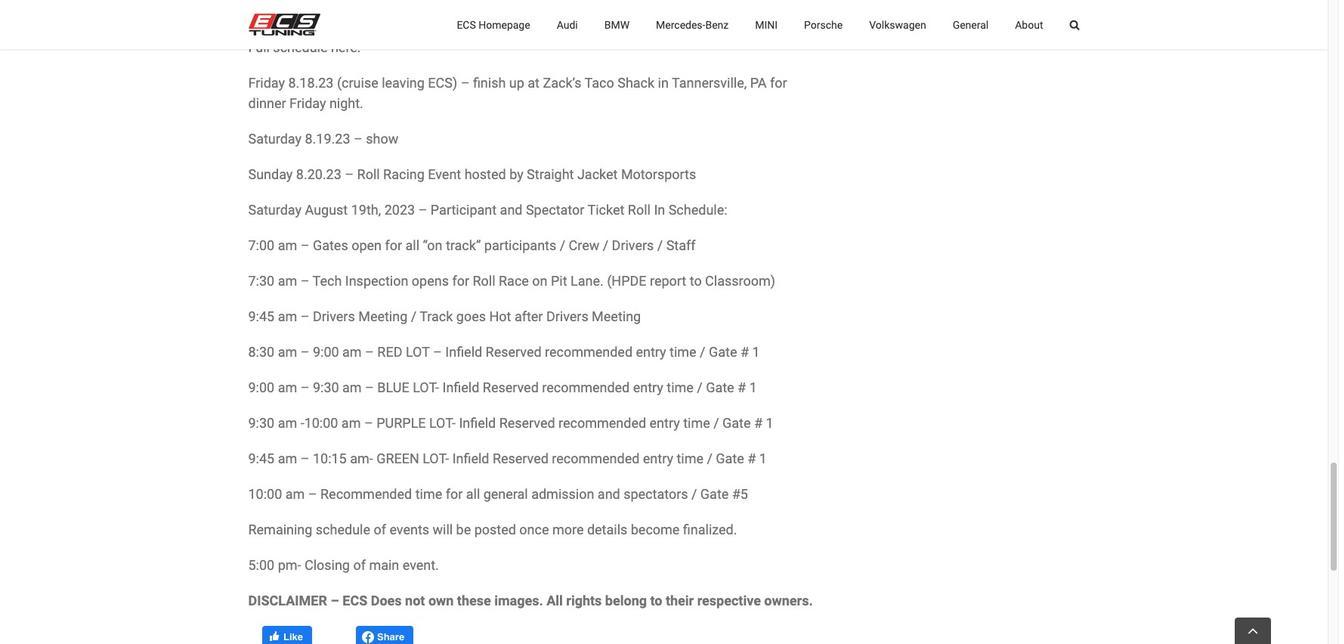 Task type: vqa. For each thing, say whether or not it's contained in the screenshot.
Best on the top left
no



Task type: describe. For each thing, give the bounding box(es) containing it.
mercedes-benz
[[656, 19, 729, 31]]

0 vertical spatial friday
[[248, 75, 285, 91]]

for up be
[[446, 487, 463, 502]]

full schedule here:
[[248, 40, 361, 56]]

lot- for purple
[[430, 416, 456, 431]]

am for 10:15
[[278, 451, 297, 467]]

0 vertical spatial 10:00
[[304, 416, 338, 431]]

general
[[484, 487, 528, 502]]

7:30
[[248, 273, 275, 289]]

ecs tuning logo image
[[248, 14, 320, 36]]

pa
[[751, 75, 767, 91]]

am for drivers
[[278, 309, 297, 325]]

more
[[553, 522, 584, 538]]

track"
[[446, 238, 481, 254]]

track
[[420, 309, 453, 325]]

friday 8.18.23 (cruise leaving ecs) – finish up at zack's taco shack in tannersville, pa for dinner friday night.
[[248, 75, 788, 112]]

0 horizontal spatial ecs
[[343, 593, 368, 609]]

1 vertical spatial 9:00
[[248, 380, 275, 396]]

9:00 am – 9:30 am – blue lot- infield reserved recommended entry time / gate # 1
[[248, 380, 758, 396]]

finish
[[473, 75, 506, 91]]

report
[[650, 273, 687, 289]]

schedule:
[[669, 202, 728, 218]]

0 vertical spatial 9:00
[[313, 344, 339, 360]]

1 horizontal spatial friday
[[290, 96, 326, 112]]

8.19.23
[[305, 131, 350, 147]]

9:30 am -10:00 am – purple lot- infield reserved recommended entry time / gate # 1
[[248, 416, 774, 431]]

event
[[428, 167, 461, 183]]

respective
[[698, 593, 761, 609]]

7:00 am – gates open for all "on track" participants / crew / drivers / staff
[[248, 238, 696, 254]]

porsche link
[[805, 0, 843, 49]]

am-
[[350, 451, 373, 467]]

own
[[429, 593, 454, 609]]

infield up 10:00 am – recommended time for all general admission and spectators / gate #5
[[453, 451, 490, 467]]

belong
[[606, 593, 647, 609]]

am for 9:30
[[278, 380, 297, 396]]

9:45 am – drivers meeting / track goes hot after drivers meeting
[[248, 309, 641, 325]]

lane.
[[571, 273, 604, 289]]

am for recommended
[[286, 487, 305, 502]]

5:00 pm- closing of main event.
[[248, 558, 439, 574]]

saturday august 19th, 2023 – participant and spectator ticket roll in schedule:
[[248, 202, 728, 218]]

10:00 am – recommended time for all general admission and spectators / gate #5
[[248, 487, 749, 502]]

saturday for saturday august 19th, 2023 – participant and spectator ticket roll in schedule:
[[248, 202, 302, 218]]

remaining
[[248, 522, 313, 538]]

become
[[631, 522, 680, 538]]

0 horizontal spatial and
[[500, 202, 523, 218]]

blue
[[378, 380, 410, 396]]

1 horizontal spatial to
[[690, 273, 702, 289]]

staff
[[667, 238, 696, 254]]

after
[[515, 309, 543, 325]]

leaving
[[382, 75, 425, 91]]

"on
[[423, 238, 443, 254]]

will
[[433, 522, 453, 538]]

here:
[[331, 40, 361, 56]]

10:15
[[313, 451, 347, 467]]

reserved down 9:30 am -10:00 am – purple lot- infield reserved recommended entry time / gate # 1
[[493, 451, 549, 467]]

1 horizontal spatial roll
[[473, 273, 496, 289]]

0 vertical spatial roll
[[357, 167, 380, 183]]

mercedes-benz link
[[656, 0, 729, 49]]

am for 10:00
[[278, 416, 297, 431]]

mini
[[756, 19, 778, 31]]

all for general
[[466, 487, 480, 502]]

in
[[654, 202, 666, 218]]

images.
[[495, 593, 543, 609]]

by
[[510, 167, 524, 183]]

spectators
[[624, 487, 689, 502]]

porsche
[[805, 19, 843, 31]]

1 vertical spatial 10:00
[[248, 487, 282, 502]]

inspection
[[345, 273, 409, 289]]

ticket
[[588, 202, 625, 218]]

show
[[366, 131, 399, 147]]

ecs homepage
[[457, 19, 531, 31]]

7:00
[[248, 238, 275, 254]]

crew
[[569, 238, 600, 254]]

disclaimer – ecs does not own these images. all rights belong to their respective owners.
[[248, 593, 813, 609]]

about link
[[1016, 0, 1044, 49]]

green
[[377, 451, 420, 467]]

classroom)
[[706, 273, 776, 289]]

spectator
[[526, 202, 585, 218]]

night.
[[330, 96, 364, 112]]

5:00
[[248, 558, 275, 574]]

dinner
[[248, 96, 286, 112]]

infield down 9:00 am – 9:30 am – blue lot- infield reserved recommended entry time / gate # 1
[[459, 416, 496, 431]]

about
[[1016, 19, 1044, 31]]

8.18.23
[[288, 75, 334, 91]]

bmw
[[605, 19, 630, 31]]

august
[[305, 202, 348, 218]]

audi
[[557, 19, 578, 31]]

hosted
[[465, 167, 506, 183]]

(hpde
[[607, 273, 647, 289]]

0 horizontal spatial to
[[651, 593, 663, 609]]

19th,
[[351, 202, 381, 218]]

mini link
[[756, 0, 778, 49]]

reserved up 9:45 am – 10:15 am- green lot- infield reserved recommended entry time / gate # 1
[[500, 416, 556, 431]]

recommended
[[321, 487, 412, 502]]



Task type: locate. For each thing, give the bounding box(es) containing it.
for right open
[[385, 238, 402, 254]]

of
[[374, 522, 386, 538], [353, 558, 366, 574]]

friday up dinner
[[248, 75, 285, 91]]

schedule for remaining
[[316, 522, 371, 538]]

reserved up 9:00 am – 9:30 am – blue lot- infield reserved recommended entry time / gate # 1
[[486, 344, 542, 360]]

#
[[741, 344, 749, 360], [738, 380, 746, 396], [755, 416, 763, 431], [748, 451, 756, 467]]

9:00 left red
[[313, 344, 339, 360]]

lot-
[[413, 380, 439, 396], [430, 416, 456, 431], [423, 451, 449, 467]]

rights
[[567, 593, 602, 609]]

finalized.
[[683, 522, 738, 538]]

9:00 down 8:30 at left bottom
[[248, 380, 275, 396]]

and up details
[[598, 487, 621, 502]]

friday down 8.18.23
[[290, 96, 326, 112]]

8.20.23
[[296, 167, 342, 183]]

all left "on
[[406, 238, 420, 254]]

saturday
[[248, 131, 302, 147], [248, 202, 302, 218]]

reserved up 9:30 am -10:00 am – purple lot- infield reserved recommended entry time / gate # 1
[[483, 380, 539, 396]]

lot- right blue
[[413, 380, 439, 396]]

2 horizontal spatial roll
[[628, 202, 651, 218]]

1 vertical spatial of
[[353, 558, 366, 574]]

lot- right green
[[423, 451, 449, 467]]

0 horizontal spatial drivers
[[313, 309, 355, 325]]

for inside friday 8.18.23 (cruise leaving ecs) – finish up at zack's taco shack in tannersville, pa for dinner friday night.
[[771, 75, 788, 91]]

schedule up 5:00 pm- closing of main event.
[[316, 522, 371, 538]]

these
[[457, 593, 491, 609]]

7:30 am – tech inspection opens for roll race on pit lane. (hpde report to classroom)
[[248, 273, 776, 289]]

schedule for full
[[273, 40, 328, 56]]

0 horizontal spatial 10:00
[[248, 487, 282, 502]]

for
[[771, 75, 788, 91], [385, 238, 402, 254], [453, 273, 470, 289], [446, 487, 463, 502]]

saturday down sunday at the top of the page
[[248, 202, 302, 218]]

2 saturday from the top
[[248, 202, 302, 218]]

motorsports
[[621, 167, 697, 183]]

drivers down pit
[[547, 309, 589, 325]]

drivers down tech
[[313, 309, 355, 325]]

all left general on the bottom
[[466, 487, 480, 502]]

up
[[510, 75, 525, 91]]

9:30 left blue
[[313, 380, 339, 396]]

roll left 'in'
[[628, 202, 651, 218]]

0 vertical spatial 9:30
[[313, 380, 339, 396]]

9:45 down 7:30
[[248, 309, 275, 325]]

ecs left homepage
[[457, 19, 476, 31]]

to right report at the top
[[690, 273, 702, 289]]

jacket
[[578, 167, 618, 183]]

0 horizontal spatial 9:00
[[248, 380, 275, 396]]

0 horizontal spatial all
[[406, 238, 420, 254]]

hot
[[490, 309, 512, 325]]

1 vertical spatial schedule
[[316, 522, 371, 538]]

schedule
[[273, 40, 328, 56], [316, 522, 371, 538]]

to
[[690, 273, 702, 289], [651, 593, 663, 609]]

0 vertical spatial all
[[406, 238, 420, 254]]

2023
[[385, 202, 415, 218]]

0 vertical spatial saturday
[[248, 131, 302, 147]]

general
[[953, 19, 989, 31]]

1 vertical spatial ecs
[[343, 593, 368, 609]]

all for "on
[[406, 238, 420, 254]]

0 vertical spatial and
[[500, 202, 523, 218]]

8:30 am – 9:00 am – red lot – infield reserved recommended entry time / gate # 1
[[248, 344, 760, 360]]

1 horizontal spatial 9:30
[[313, 380, 339, 396]]

of left "events"
[[374, 522, 386, 538]]

events
[[390, 522, 430, 538]]

be
[[456, 522, 471, 538]]

1 vertical spatial roll
[[628, 202, 651, 218]]

9:30
[[313, 380, 339, 396], [248, 416, 275, 431]]

9:30 left -
[[248, 416, 275, 431]]

roll
[[357, 167, 380, 183], [628, 202, 651, 218], [473, 273, 496, 289]]

9:45
[[248, 309, 275, 325], [248, 451, 275, 467]]

1 horizontal spatial all
[[466, 487, 480, 502]]

their
[[666, 593, 694, 609]]

ecs left 'does' at the left bottom
[[343, 593, 368, 609]]

sunday
[[248, 167, 293, 183]]

to left their
[[651, 593, 663, 609]]

taco
[[585, 75, 615, 91]]

posted
[[475, 522, 516, 538]]

roll left racing
[[357, 167, 380, 183]]

1 horizontal spatial 10:00
[[304, 416, 338, 431]]

0 horizontal spatial of
[[353, 558, 366, 574]]

participant
[[431, 202, 497, 218]]

1 horizontal spatial of
[[374, 522, 386, 538]]

mercedes-
[[656, 19, 706, 31]]

#5
[[733, 487, 749, 502]]

2 vertical spatial roll
[[473, 273, 496, 289]]

1 meeting from the left
[[359, 309, 408, 325]]

0 vertical spatial lot-
[[413, 380, 439, 396]]

1 9:45 from the top
[[248, 309, 275, 325]]

disclaimer
[[248, 593, 327, 609]]

0 horizontal spatial meeting
[[359, 309, 408, 325]]

meeting down (hpde on the top left
[[592, 309, 641, 325]]

1 saturday from the top
[[248, 131, 302, 147]]

1 horizontal spatial and
[[598, 487, 621, 502]]

race
[[499, 273, 529, 289]]

for right pa
[[771, 75, 788, 91]]

goes
[[457, 309, 486, 325]]

participants
[[485, 238, 557, 254]]

1 horizontal spatial ecs
[[457, 19, 476, 31]]

9:00
[[313, 344, 339, 360], [248, 380, 275, 396]]

zack's
[[543, 75, 582, 91]]

1 vertical spatial and
[[598, 487, 621, 502]]

9:45 for 9:45 am – 10:15 am- green lot- infield reserved recommended entry time / gate # 1
[[248, 451, 275, 467]]

infield
[[446, 344, 483, 360], [443, 380, 480, 396], [459, 416, 496, 431], [453, 451, 490, 467]]

1 vertical spatial 9:45
[[248, 451, 275, 467]]

am for gates
[[278, 238, 297, 254]]

1 vertical spatial all
[[466, 487, 480, 502]]

gates
[[313, 238, 348, 254]]

benz
[[706, 19, 729, 31]]

1 horizontal spatial 9:00
[[313, 344, 339, 360]]

main
[[369, 558, 399, 574]]

1 horizontal spatial drivers
[[547, 309, 589, 325]]

infield down goes
[[446, 344, 483, 360]]

not
[[405, 593, 425, 609]]

for right opens
[[453, 273, 470, 289]]

0 vertical spatial ecs
[[457, 19, 476, 31]]

am for 9:00
[[278, 344, 297, 360]]

and down by
[[500, 202, 523, 218]]

of left main
[[353, 558, 366, 574]]

drivers up (hpde on the top left
[[612, 238, 654, 254]]

schedule down ecs tuning logo at top
[[273, 40, 328, 56]]

ecs
[[457, 19, 476, 31], [343, 593, 368, 609]]

1 horizontal spatial meeting
[[592, 309, 641, 325]]

tech
[[313, 273, 342, 289]]

1 vertical spatial to
[[651, 593, 663, 609]]

2 vertical spatial lot-
[[423, 451, 449, 467]]

all
[[406, 238, 420, 254], [466, 487, 480, 502]]

0 vertical spatial 9:45
[[248, 309, 275, 325]]

once
[[520, 522, 549, 538]]

am
[[278, 238, 297, 254], [278, 273, 297, 289], [278, 309, 297, 325], [278, 344, 297, 360], [343, 344, 362, 360], [278, 380, 297, 396], [343, 380, 362, 396], [278, 416, 297, 431], [342, 416, 361, 431], [278, 451, 297, 467], [286, 487, 305, 502]]

general link
[[953, 0, 989, 49]]

0 horizontal spatial friday
[[248, 75, 285, 91]]

1 vertical spatial saturday
[[248, 202, 302, 218]]

-
[[301, 416, 304, 431]]

– inside friday 8.18.23 (cruise leaving ecs) – finish up at zack's taco shack in tannersville, pa for dinner friday night.
[[461, 75, 470, 91]]

2 meeting from the left
[[592, 309, 641, 325]]

/
[[560, 238, 566, 254], [603, 238, 609, 254], [658, 238, 663, 254], [411, 309, 417, 325], [700, 344, 706, 360], [697, 380, 703, 396], [714, 416, 720, 431], [707, 451, 713, 467], [692, 487, 698, 502]]

friday
[[248, 75, 285, 91], [290, 96, 326, 112]]

lot
[[406, 344, 430, 360]]

lot- for blue
[[413, 380, 439, 396]]

meeting down the inspection
[[359, 309, 408, 325]]

lot- right purple
[[430, 416, 456, 431]]

straight
[[527, 167, 574, 183]]

racing
[[383, 167, 425, 183]]

full
[[248, 40, 270, 56]]

all
[[547, 593, 563, 609]]

gate
[[709, 344, 738, 360], [706, 380, 735, 396], [723, 416, 751, 431], [716, 451, 745, 467], [701, 487, 729, 502]]

9:45 for 9:45 am – drivers meeting / track goes hot after drivers meeting
[[248, 309, 275, 325]]

audi link
[[557, 0, 578, 49]]

0 horizontal spatial 9:30
[[248, 416, 275, 431]]

shack
[[618, 75, 655, 91]]

roll left the "race"
[[473, 273, 496, 289]]

closing
[[305, 558, 350, 574]]

10:00 up remaining
[[248, 487, 282, 502]]

infield down 8:30 am – 9:00 am – red lot – infield reserved recommended entry time / gate # 1 at the bottom of page
[[443, 380, 480, 396]]

2 9:45 from the top
[[248, 451, 275, 467]]

0 horizontal spatial roll
[[357, 167, 380, 183]]

time
[[670, 344, 697, 360], [667, 380, 694, 396], [684, 416, 711, 431], [677, 451, 704, 467], [416, 487, 443, 502]]

0 vertical spatial of
[[374, 522, 386, 538]]

0 vertical spatial schedule
[[273, 40, 328, 56]]

saturday 8.19.23 – show
[[248, 131, 399, 147]]

saturday for saturday 8.19.23 – show
[[248, 131, 302, 147]]

sunday 8.20.23 – roll racing event hosted by straight jacket motorsports
[[248, 167, 697, 183]]

open
[[352, 238, 382, 254]]

1 vertical spatial friday
[[290, 96, 326, 112]]

1 vertical spatial lot-
[[430, 416, 456, 431]]

purple
[[377, 416, 426, 431]]

2 horizontal spatial drivers
[[612, 238, 654, 254]]

ecs homepage link
[[457, 0, 531, 49]]

saturday up sunday at the top of the page
[[248, 131, 302, 147]]

am for tech
[[278, 273, 297, 289]]

pm-
[[278, 558, 301, 574]]

homepage
[[479, 19, 531, 31]]

opens
[[412, 273, 449, 289]]

0 vertical spatial to
[[690, 273, 702, 289]]

10:00 up 10:15
[[304, 416, 338, 431]]

9:45 left 10:15
[[248, 451, 275, 467]]

1 vertical spatial 9:30
[[248, 416, 275, 431]]

owners.
[[765, 593, 813, 609]]

at
[[528, 75, 540, 91]]

pit
[[551, 273, 568, 289]]



